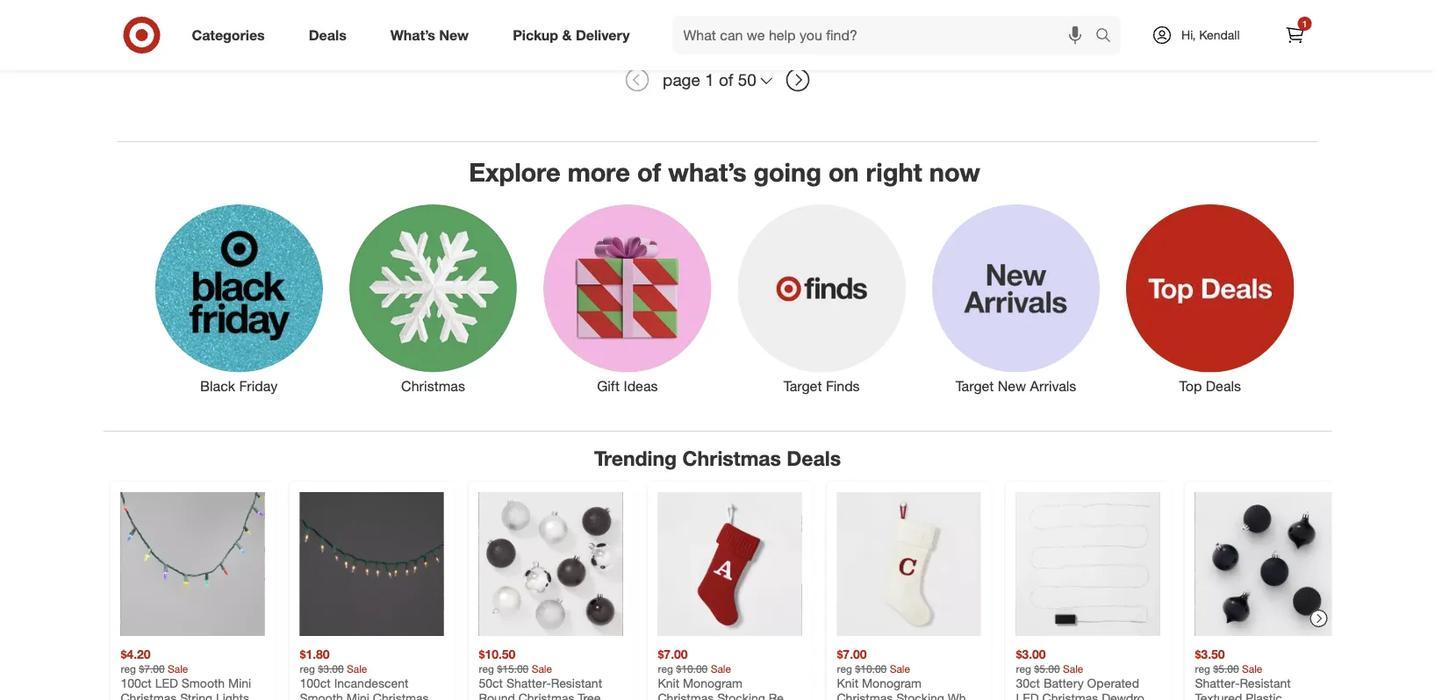 Task type: vqa. For each thing, say whether or not it's contained in the screenshot.
first 8pk/12 from the right
no



Task type: locate. For each thing, give the bounding box(es) containing it.
new left arrivals
[[998, 377, 1027, 395]]

finds
[[826, 377, 860, 395]]

reg inside $7.00 reg $10.00 sale knit monogram christmas stocking red
[[658, 662, 674, 676]]

0 horizontal spatial $5.00
[[1035, 662, 1061, 676]]

reg inside $3.00 reg $5.00 sale
[[1016, 662, 1032, 676]]

1 $5.00 from the left
[[1035, 662, 1061, 676]]

of left 50
[[719, 70, 734, 90]]

deals down target finds
[[787, 446, 841, 471]]

top deals link
[[1114, 201, 1308, 396]]

what's
[[391, 26, 436, 44]]

search
[[1088, 28, 1130, 45]]

right
[[866, 156, 923, 187]]

0 horizontal spatial new
[[439, 26, 469, 44]]

0 horizontal spatial stocking
[[718, 691, 766, 701]]

kendall
[[1200, 27, 1240, 43]]

arrivals
[[1031, 377, 1077, 395]]

$1.80
[[300, 647, 330, 662]]

of right the more
[[637, 156, 661, 187]]

1 $10.00 from the left
[[677, 662, 708, 676]]

$10.50 reg $15.00 sale
[[479, 647, 552, 676]]

0 horizontal spatial target
[[784, 377, 822, 395]]

5 reg from the left
[[837, 662, 853, 676]]

1 horizontal spatial of
[[719, 70, 734, 90]]

1 horizontal spatial deals
[[787, 446, 841, 471]]

black
[[200, 377, 235, 395]]

new for what's
[[439, 26, 469, 44]]

0 vertical spatial 1
[[1303, 18, 1308, 29]]

0 horizontal spatial of
[[637, 156, 661, 187]]

christmas inside $7.00 reg $10.00 sale knit monogram christmas stocking red
[[658, 691, 714, 701]]

$5.00 inside $3.50 reg $5.00 sale
[[1214, 662, 1240, 676]]

gift ideas
[[597, 377, 658, 395]]

1 right page
[[705, 70, 715, 90]]

black friday
[[200, 377, 278, 395]]

1 horizontal spatial stocking
[[897, 691, 945, 701]]

1 sale from the left
[[168, 662, 188, 676]]

explore more of what's going on right now
[[469, 156, 981, 187]]

going
[[754, 156, 822, 187]]

2 reg from the left
[[300, 662, 315, 676]]

0 horizontal spatial $3.00
[[318, 662, 344, 676]]

knit
[[658, 676, 680, 691], [837, 676, 859, 691]]

1 horizontal spatial $10.00
[[856, 662, 887, 676]]

1 right kendall
[[1303, 18, 1308, 29]]

reg for $1.80
[[300, 662, 315, 676]]

sale for $1.80
[[347, 662, 367, 676]]

0 horizontal spatial 1
[[705, 70, 715, 90]]

$10.00
[[677, 662, 708, 676], [856, 662, 887, 676]]

1
[[1303, 18, 1308, 29], [705, 70, 715, 90]]

of inside dropdown button
[[719, 70, 734, 90]]

target left arrivals
[[956, 377, 994, 395]]

target left the finds on the right bottom of page
[[784, 377, 822, 395]]

$7.00 inside $7.00 reg $10.00 sale knit monogram christmas stocking whit
[[837, 647, 867, 662]]

6 reg from the left
[[1016, 662, 1032, 676]]

sale inside $10.50 reg $15.00 sale
[[532, 662, 552, 676]]

sale inside $4.20 reg $7.00 sale
[[168, 662, 188, 676]]

reg for $4.20
[[121, 662, 136, 676]]

knit monogram christmas stocking red - wondershop™ image
[[658, 493, 802, 637], [658, 493, 802, 637]]

6 sale from the left
[[1063, 662, 1084, 676]]

deals link
[[294, 16, 369, 54]]

1 horizontal spatial target
[[956, 377, 994, 395]]

reg inside $4.20 reg $7.00 sale
[[121, 662, 136, 676]]

reg
[[121, 662, 136, 676], [300, 662, 315, 676], [479, 662, 494, 676], [658, 662, 674, 676], [837, 662, 853, 676], [1016, 662, 1032, 676], [1196, 662, 1211, 676]]

$10.00 inside $7.00 reg $10.00 sale knit monogram christmas stocking red
[[677, 662, 708, 676]]

reg inside $7.00 reg $10.00 sale knit monogram christmas stocking whit
[[837, 662, 853, 676]]

$10.00 inside $7.00 reg $10.00 sale knit monogram christmas stocking whit
[[856, 662, 887, 676]]

5 sale from the left
[[890, 662, 911, 676]]

of for more
[[637, 156, 661, 187]]

30ct battery operated led christmas dewdrop fairy string lights warm white with silver wire - wondershop™ image
[[1016, 493, 1161, 637], [1016, 493, 1161, 637]]

0 vertical spatial new
[[439, 26, 469, 44]]

1 horizontal spatial new
[[998, 377, 1027, 395]]

0 horizontal spatial deals
[[309, 26, 347, 44]]

of
[[719, 70, 734, 90], [637, 156, 661, 187]]

knit inside $7.00 reg $10.00 sale knit monogram christmas stocking red
[[658, 676, 680, 691]]

target
[[784, 377, 822, 395], [956, 377, 994, 395]]

deals
[[309, 26, 347, 44], [1206, 377, 1242, 395], [787, 446, 841, 471]]

target finds link
[[725, 201, 919, 396]]

100ct led smooth mini christmas string lights with green wire - wondershop™ image
[[121, 493, 265, 637], [121, 493, 265, 637]]

2 horizontal spatial $7.00
[[837, 647, 867, 662]]

3 reg from the left
[[479, 662, 494, 676]]

monogram inside $7.00 reg $10.00 sale knit monogram christmas stocking red
[[683, 676, 743, 691]]

reg inside $10.50 reg $15.00 sale
[[479, 662, 494, 676]]

target finds
[[784, 377, 860, 395]]

2 target from the left
[[956, 377, 994, 395]]

trending christmas deals
[[594, 446, 841, 471]]

$7.00 reg $10.00 sale knit monogram christmas stocking whit
[[837, 647, 980, 701]]

2 $10.00 from the left
[[856, 662, 887, 676]]

deals left what's on the top of page
[[309, 26, 347, 44]]

stocking
[[718, 691, 766, 701], [897, 691, 945, 701]]

2 monogram from the left
[[862, 676, 922, 691]]

$4.20
[[121, 647, 151, 662]]

friday
[[239, 377, 278, 395]]

1 vertical spatial 1
[[705, 70, 715, 90]]

2 sale from the left
[[347, 662, 367, 676]]

sale inside $3.50 reg $5.00 sale
[[1243, 662, 1263, 676]]

4 sale from the left
[[711, 662, 732, 676]]

page 1 of 50 button
[[655, 60, 781, 99]]

new for target
[[998, 377, 1027, 395]]

delivery
[[576, 26, 630, 44]]

$7.00 inside $7.00 reg $10.00 sale knit monogram christmas stocking red
[[658, 647, 688, 662]]

1 link
[[1276, 16, 1315, 54]]

0 vertical spatial of
[[719, 70, 734, 90]]

50ct shatter-resistant round christmas tree ornament set - wondershop™ image
[[479, 493, 623, 637], [479, 493, 623, 637]]

$3.00
[[1016, 647, 1046, 662], [318, 662, 344, 676]]

stocking inside $7.00 reg $10.00 sale knit monogram christmas stocking red
[[718, 691, 766, 701]]

reg inside $1.80 reg $3.00 sale
[[300, 662, 315, 676]]

1 horizontal spatial $5.00
[[1214, 662, 1240, 676]]

What can we help you find? suggestions appear below search field
[[673, 16, 1100, 54]]

2 stocking from the left
[[897, 691, 945, 701]]

sale inside $3.00 reg $5.00 sale
[[1063, 662, 1084, 676]]

hi, kendall
[[1182, 27, 1240, 43]]

stocking inside $7.00 reg $10.00 sale knit monogram christmas stocking whit
[[897, 691, 945, 701]]

cart
[[168, 0, 188, 13]]

1 horizontal spatial $7.00
[[658, 647, 688, 662]]

target for target new arrivals
[[956, 377, 994, 395]]

add
[[132, 0, 152, 13]]

0 horizontal spatial knit
[[658, 676, 680, 691]]

christmas
[[401, 377, 465, 395], [683, 446, 781, 471], [658, 691, 714, 701], [837, 691, 893, 701]]

deals inside deals link
[[309, 26, 347, 44]]

1 vertical spatial of
[[637, 156, 661, 187]]

100ct incandescent smooth mini christmas string lights clear with green wire - wondershop™ image
[[300, 493, 444, 637], [300, 493, 444, 637]]

1 horizontal spatial knit
[[837, 676, 859, 691]]

7 reg from the left
[[1196, 662, 1211, 676]]

1 knit from the left
[[658, 676, 680, 691]]

shatter-resistant textured plastic christmas tree ornament set 20pc - wondershop™ image
[[1196, 493, 1340, 637], [1196, 493, 1340, 637]]

0 horizontal spatial $10.00
[[677, 662, 708, 676]]

0 horizontal spatial $7.00
[[139, 662, 165, 676]]

2 knit from the left
[[837, 676, 859, 691]]

1 target from the left
[[784, 377, 822, 395]]

1 vertical spatial new
[[998, 377, 1027, 395]]

monogram
[[683, 676, 743, 691], [862, 676, 922, 691]]

monogram for knit monogram christmas stocking whit
[[862, 676, 922, 691]]

3 sale from the left
[[532, 662, 552, 676]]

1 reg from the left
[[121, 662, 136, 676]]

$5.00
[[1035, 662, 1061, 676], [1214, 662, 1240, 676]]

reg for $3.50
[[1196, 662, 1211, 676]]

1 horizontal spatial $3.00
[[1016, 647, 1046, 662]]

1 vertical spatial deals
[[1206, 377, 1242, 395]]

1 horizontal spatial 1
[[1303, 18, 1308, 29]]

1 monogram from the left
[[683, 676, 743, 691]]

page 1 of 50
[[663, 70, 757, 90]]

what's new
[[391, 26, 469, 44]]

explore
[[469, 156, 561, 187]]

$5.00 for $3.00
[[1035, 662, 1061, 676]]

2 horizontal spatial deals
[[1206, 377, 1242, 395]]

$7.00
[[658, 647, 688, 662], [837, 647, 867, 662], [139, 662, 165, 676]]

gift
[[597, 377, 620, 395]]

$3.50
[[1196, 647, 1226, 662]]

&
[[562, 26, 572, 44]]

deals right top
[[1206, 377, 1242, 395]]

1 horizontal spatial monogram
[[862, 676, 922, 691]]

7 sale from the left
[[1243, 662, 1263, 676]]

categories link
[[177, 16, 287, 54]]

reg inside $3.50 reg $5.00 sale
[[1196, 662, 1211, 676]]

new
[[439, 26, 469, 44], [998, 377, 1027, 395]]

$5.00 inside $3.00 reg $5.00 sale
[[1035, 662, 1061, 676]]

knit inside $7.00 reg $10.00 sale knit monogram christmas stocking whit
[[837, 676, 859, 691]]

new right what's on the top of page
[[439, 26, 469, 44]]

0 horizontal spatial monogram
[[683, 676, 743, 691]]

2 $5.00 from the left
[[1214, 662, 1240, 676]]

pickup & delivery link
[[498, 16, 652, 54]]

0 vertical spatial deals
[[309, 26, 347, 44]]

4 reg from the left
[[658, 662, 674, 676]]

$10.50
[[479, 647, 516, 662]]

add to cart
[[132, 0, 188, 13]]

1 stocking from the left
[[718, 691, 766, 701]]

sale
[[168, 662, 188, 676], [347, 662, 367, 676], [532, 662, 552, 676], [711, 662, 732, 676], [890, 662, 911, 676], [1063, 662, 1084, 676], [1243, 662, 1263, 676]]

sale inside $1.80 reg $3.00 sale
[[347, 662, 367, 676]]

sale inside $7.00 reg $10.00 sale knit monogram christmas stocking whit
[[890, 662, 911, 676]]

monogram inside $7.00 reg $10.00 sale knit monogram christmas stocking whit
[[862, 676, 922, 691]]

sale for $3.00
[[1063, 662, 1084, 676]]



Task type: describe. For each thing, give the bounding box(es) containing it.
pickup & delivery
[[513, 26, 630, 44]]

monogram for knit monogram christmas stocking red 
[[683, 676, 743, 691]]

top deals
[[1180, 377, 1242, 395]]

$10.00 for knit monogram christmas stocking red 
[[677, 662, 708, 676]]

deals inside top deals link
[[1206, 377, 1242, 395]]

$15.00
[[497, 662, 529, 676]]

christmas link
[[336, 201, 531, 396]]

search button
[[1088, 16, 1130, 58]]

$3.00 reg $5.00 sale
[[1016, 647, 1084, 676]]

target new arrivals
[[956, 377, 1077, 395]]

of for 1
[[719, 70, 734, 90]]

to
[[155, 0, 165, 13]]

knit for knit monogram christmas stocking red 
[[658, 676, 680, 691]]

sale for $4.20
[[168, 662, 188, 676]]

50
[[738, 70, 757, 90]]

page
[[663, 70, 701, 90]]

$3.00 inside $3.00 reg $5.00 sale
[[1016, 647, 1046, 662]]

$7.00 reg $10.00 sale knit monogram christmas stocking red 
[[658, 647, 800, 701]]

red
[[769, 691, 791, 701]]

$3.00 inside $1.80 reg $3.00 sale
[[318, 662, 344, 676]]

$1.80 reg $3.00 sale
[[300, 647, 367, 676]]

knit monogram christmas stocking white - wondershop™ image
[[837, 493, 981, 637]]

categories
[[192, 26, 265, 44]]

on
[[829, 156, 859, 187]]

$5.00 for $3.50
[[1214, 662, 1240, 676]]

add to cart button
[[124, 0, 196, 21]]

what's
[[669, 156, 747, 187]]

reg for $10.50
[[479, 662, 494, 676]]

$7.00 for knit monogram christmas stocking whit
[[837, 647, 867, 662]]

sale for $10.50
[[532, 662, 552, 676]]

sale inside $7.00 reg $10.00 sale knit monogram christmas stocking red
[[711, 662, 732, 676]]

sale for $3.50
[[1243, 662, 1263, 676]]

ideas
[[624, 377, 658, 395]]

stocking for knit monogram christmas stocking red 
[[718, 691, 766, 701]]

1 inside dropdown button
[[705, 70, 715, 90]]

$7.00 inside $4.20 reg $7.00 sale
[[139, 662, 165, 676]]

christmas inside the christmas link
[[401, 377, 465, 395]]

pickup
[[513, 26, 559, 44]]

$4.20 reg $7.00 sale
[[121, 647, 188, 676]]

trending
[[594, 446, 677, 471]]

christmas inside $7.00 reg $10.00 sale knit monogram christmas stocking whit
[[837, 691, 893, 701]]

$7.00 for knit monogram christmas stocking red 
[[658, 647, 688, 662]]

target for target finds
[[784, 377, 822, 395]]

$3.50 reg $5.00 sale
[[1196, 647, 1263, 676]]

what's new link
[[376, 16, 491, 54]]

target new arrivals link
[[919, 201, 1114, 396]]

gift ideas link
[[531, 201, 725, 396]]

now
[[930, 156, 981, 187]]

2 vertical spatial deals
[[787, 446, 841, 471]]

knit for knit monogram christmas stocking whit
[[837, 676, 859, 691]]

$10.00 for knit monogram christmas stocking whit
[[856, 662, 887, 676]]

top
[[1180, 377, 1203, 395]]

stocking for knit monogram christmas stocking whit
[[897, 691, 945, 701]]

hi,
[[1182, 27, 1196, 43]]

reg for $3.00
[[1016, 662, 1032, 676]]

more
[[568, 156, 630, 187]]

black friday link
[[142, 201, 336, 396]]



